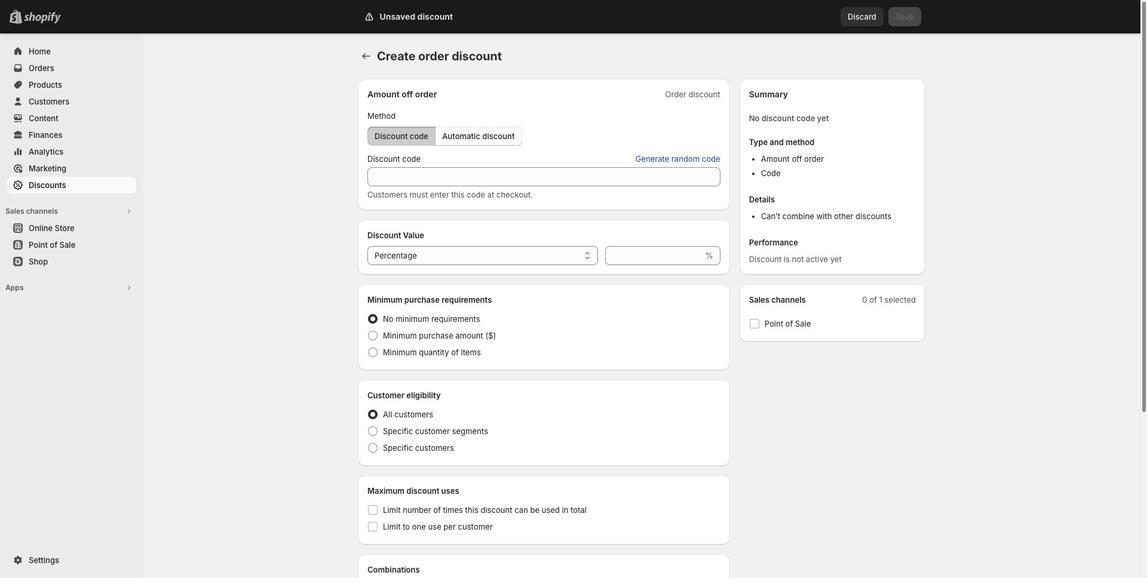 Task type: vqa. For each thing, say whether or not it's contained in the screenshot.
Search countries text field
no



Task type: locate. For each thing, give the bounding box(es) containing it.
None text field
[[368, 167, 721, 187], [606, 246, 704, 265], [368, 167, 721, 187], [606, 246, 704, 265]]



Task type: describe. For each thing, give the bounding box(es) containing it.
shopify image
[[24, 12, 61, 24]]



